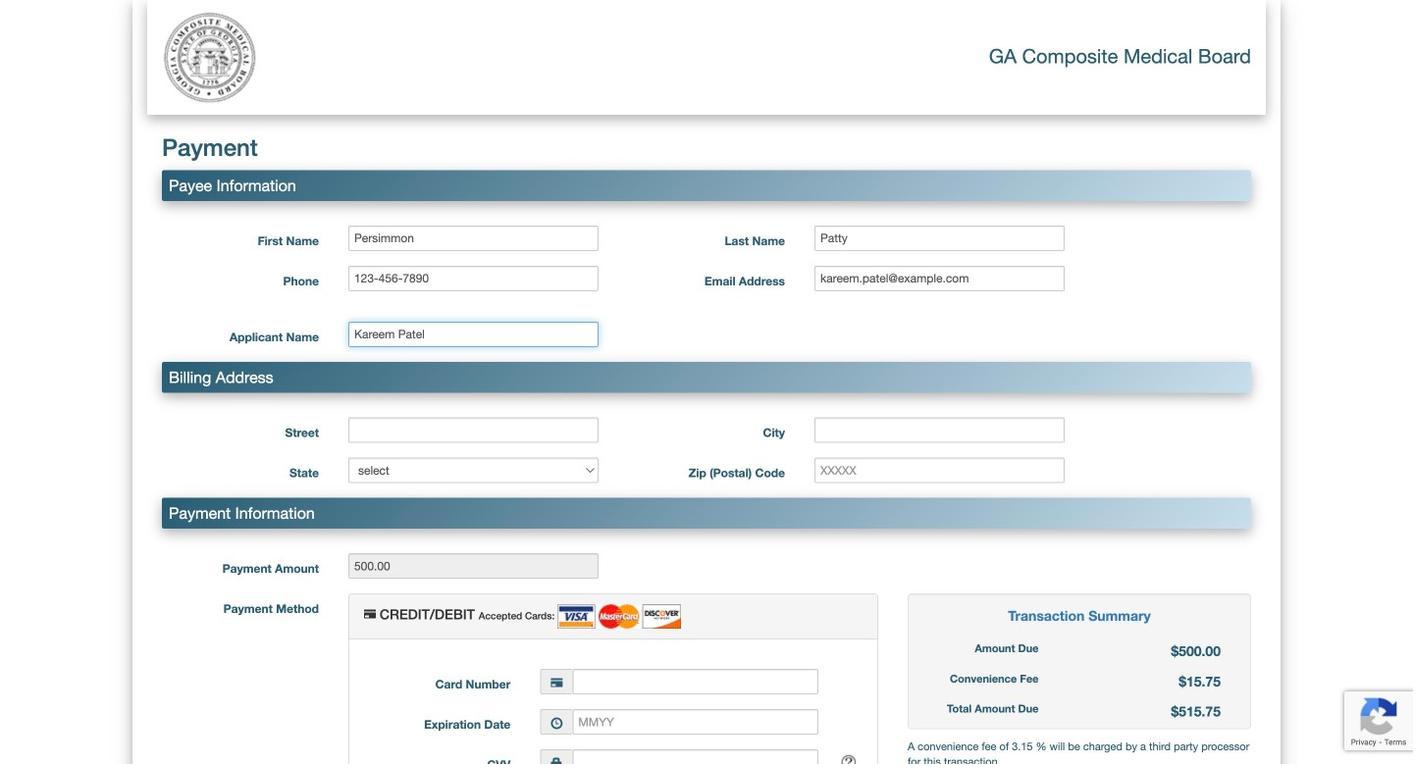 Task type: locate. For each thing, give the bounding box(es) containing it.
None telephone field
[[573, 670, 819, 695], [573, 750, 819, 765], [573, 670, 819, 695], [573, 750, 819, 765]]

MMYY telephone field
[[573, 710, 819, 736]]

None text field
[[349, 226, 599, 251], [815, 226, 1065, 251], [349, 322, 599, 348], [349, 554, 599, 579], [349, 226, 599, 251], [815, 226, 1065, 251], [349, 322, 599, 348], [349, 554, 599, 579]]

0 horizontal spatial credit card image
[[364, 608, 376, 620]]

time image
[[551, 717, 563, 729]]

None text field
[[349, 418, 599, 443], [815, 418, 1065, 443], [349, 418, 599, 443], [815, 418, 1065, 443]]

1 horizontal spatial credit card image
[[551, 677, 563, 689]]

0 vertical spatial credit card image
[[364, 608, 376, 620]]

credit card image
[[364, 608, 376, 620], [551, 677, 563, 689]]

XXXXX text field
[[815, 458, 1065, 484]]



Task type: describe. For each thing, give the bounding box(es) containing it.
name@domain.com text field
[[815, 266, 1065, 292]]

1 vertical spatial credit card image
[[551, 677, 563, 689]]

lock image
[[551, 758, 563, 765]]

XXX-XXX-XXXX text field
[[349, 266, 599, 292]]



